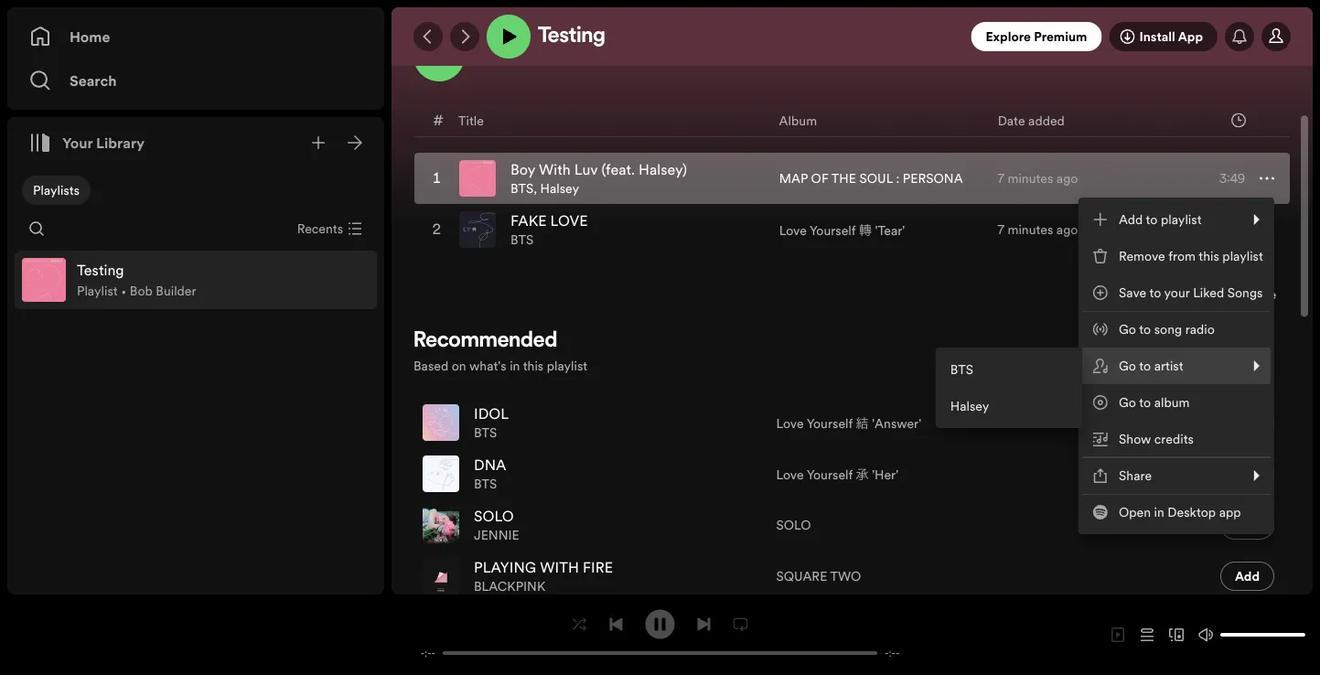 Task type: vqa. For each thing, say whether or not it's contained in the screenshot.
Tal to the right
no



Task type: describe. For each thing, give the bounding box(es) containing it.
go forward image
[[458, 29, 472, 44]]

dna cell
[[423, 449, 514, 499]]

added
[[1029, 112, 1065, 129]]

go back image
[[421, 29, 436, 44]]

boy with luv (feat. halsey) row
[[415, 153, 1291, 204]]

main element
[[7, 7, 384, 595]]

menu containing bts
[[936, 348, 1083, 428]]

ago for fake love
[[1057, 221, 1079, 238]]

love yourself 結 'answer' link
[[777, 413, 922, 433]]

desktop
[[1168, 504, 1217, 521]]

artist
[[1155, 357, 1184, 375]]

songs
[[1228, 284, 1264, 302]]

0 horizontal spatial solo link
[[474, 507, 514, 527]]

show credits
[[1120, 431, 1195, 448]]

library
[[96, 133, 145, 153]]

open in desktop app button
[[1083, 494, 1271, 531]]

of
[[812, 170, 829, 187]]

bts link for idol
[[474, 424, 497, 442]]

playlist inside "recommended based on what's in this playlist"
[[547, 357, 588, 374]]

playing
[[474, 558, 537, 578]]

playing with fire cell
[[423, 552, 621, 601]]

3:49
[[1220, 170, 1246, 187]]

save to your liked songs
[[1120, 284, 1264, 302]]

search link
[[29, 62, 363, 99]]

add for add to playlist
[[1120, 211, 1144, 228]]

0 vertical spatial halsey link
[[541, 180, 579, 197]]

add to playlist
[[1120, 211, 1202, 228]]

app
[[1179, 28, 1204, 45]]

yourself for idol
[[807, 415, 853, 432]]

recommended based on what's in this playlist
[[414, 330, 588, 374]]

install
[[1140, 28, 1176, 45]]

find more
[[1217, 286, 1277, 303]]

1 vertical spatial halsey
[[951, 398, 990, 415]]

承
[[856, 466, 869, 483]]

duration element
[[1232, 113, 1247, 128]]

solo cell
[[423, 501, 527, 550]]

album
[[780, 112, 818, 129]]

square two
[[777, 568, 862, 585]]

previous image
[[609, 617, 624, 632]]

map of the soul : persona link
[[780, 170, 964, 187]]

fake
[[511, 211, 547, 231]]

playing with fire blackpink
[[474, 558, 613, 596]]

testing
[[538, 26, 606, 48]]

recents
[[297, 220, 343, 238]]

this inside "recommended based on what's in this playlist"
[[523, 357, 544, 374]]

blackpink link
[[474, 578, 546, 596]]

open in desktop app
[[1120, 504, 1242, 521]]

radio
[[1186, 321, 1216, 338]]

(feat.
[[602, 160, 635, 180]]

explore premium
[[986, 28, 1088, 45]]

3:49 cell
[[1174, 154, 1275, 203]]

map
[[780, 170, 808, 187]]

two
[[831, 568, 862, 585]]

'answer'
[[873, 415, 922, 432]]

2 - from the left
[[432, 647, 436, 660]]

playlists
[[33, 182, 80, 199]]

add to playlist button
[[1083, 201, 1271, 238]]

to for song
[[1140, 321, 1152, 338]]

pause image
[[653, 617, 668, 632]]

轉
[[860, 222, 872, 239]]

2 -:-- from the left
[[885, 647, 900, 660]]

find more button
[[1217, 286, 1277, 303]]

credits
[[1155, 431, 1195, 448]]

show credits button
[[1083, 421, 1271, 458]]

song
[[1155, 321, 1183, 338]]

love for idol
[[777, 415, 804, 432]]

•
[[121, 282, 127, 300]]

minutes for fake love
[[1008, 221, 1054, 238]]

disable repeat image
[[734, 617, 748, 632]]

remove from this playlist button
[[1083, 238, 1271, 275]]

to for artist
[[1140, 357, 1152, 375]]

結
[[856, 415, 869, 432]]

go to artist button
[[1083, 348, 1271, 384]]

love yourself 承 'her'
[[777, 466, 899, 483]]

cell for dna
[[1221, 449, 1275, 499]]

2 :- from the left
[[889, 647, 896, 660]]

what's
[[470, 357, 507, 374]]

install app link
[[1110, 22, 1218, 51]]

boy with luv (feat. halsey) bts , halsey
[[511, 160, 687, 197]]

7 for boy with luv (feat. halsey)
[[998, 170, 1005, 187]]

3 - from the left
[[885, 647, 889, 660]]

share button
[[1083, 458, 1271, 494]]

in inside button
[[1155, 504, 1165, 521]]

what's new image
[[1233, 29, 1248, 44]]

bts inside boy with luv (feat. halsey) bts , halsey
[[511, 180, 534, 197]]

halsey)
[[639, 160, 687, 180]]

testing grid
[[393, 103, 1313, 256]]

love
[[551, 211, 588, 231]]

on
[[452, 357, 467, 374]]

with
[[540, 558, 579, 578]]

# column header
[[433, 104, 444, 136]]

go for go to artist
[[1120, 357, 1137, 375]]

love yourself 結 'answer'
[[777, 415, 922, 432]]

square two link
[[777, 568, 862, 585]]

with
[[539, 160, 571, 180]]

idol link
[[474, 404, 509, 424]]

bts inside idol bts
[[474, 424, 497, 442]]

minutes for boy with luv (feat. halsey)
[[1008, 170, 1054, 187]]

yourself for dna
[[807, 466, 853, 483]]

dna
[[474, 455, 507, 476]]

love yourself 承 'her' link
[[777, 465, 899, 484]]

square
[[777, 568, 828, 585]]

premium
[[1035, 28, 1088, 45]]

explore premium button
[[972, 22, 1103, 51]]

fake love bts
[[511, 211, 588, 249]]

luv
[[575, 160, 598, 180]]

list item inside main element
[[15, 251, 377, 309]]

next image
[[697, 617, 712, 632]]

your library button
[[22, 125, 152, 161]]

soul
[[860, 170, 893, 187]]

playlist
[[77, 282, 118, 300]]

add for add
[[1236, 568, 1261, 585]]

4 - from the left
[[896, 647, 900, 660]]

go to album
[[1120, 394, 1191, 411]]

app
[[1220, 504, 1242, 521]]

from
[[1169, 248, 1197, 265]]

go for go to song radio
[[1120, 321, 1137, 338]]

share
[[1120, 467, 1153, 485]]

solo jennie
[[474, 507, 520, 544]]

map of the soul : persona
[[780, 170, 964, 187]]

add button
[[1221, 562, 1275, 591]]

based
[[414, 357, 449, 374]]

show
[[1120, 431, 1152, 448]]

cell for idol
[[1221, 398, 1275, 448]]



Task type: locate. For each thing, give the bounding box(es) containing it.
1 vertical spatial minutes
[[1008, 221, 1054, 238]]

love for dna
[[777, 466, 804, 483]]

7 minutes ago for boy with luv (feat. halsey)
[[998, 170, 1079, 187]]

1 go from the top
[[1120, 321, 1137, 338]]

0 horizontal spatial -:--
[[421, 647, 436, 660]]

1 vertical spatial 7 minutes ago
[[998, 221, 1079, 238]]

1 horizontal spatial solo link
[[777, 517, 812, 534]]

playlist up the songs
[[1223, 248, 1264, 265]]

1 horizontal spatial -:--
[[885, 647, 900, 660]]

love down map
[[780, 222, 807, 239]]

in right what's
[[510, 357, 520, 374]]

2 go from the top
[[1120, 357, 1137, 375]]

0 vertical spatial love
[[780, 222, 807, 239]]

volume high image
[[1199, 628, 1214, 643]]

to left the "song"
[[1140, 321, 1152, 338]]

group containing playlist
[[15, 251, 377, 309]]

to inside dropdown button
[[1140, 357, 1152, 375]]

1 vertical spatial this
[[523, 357, 544, 374]]

1 vertical spatial love
[[777, 415, 804, 432]]

2 vertical spatial playlist
[[547, 357, 588, 374]]

go down save
[[1120, 321, 1137, 338]]

open
[[1120, 504, 1152, 521]]

in inside "recommended based on what's in this playlist"
[[510, 357, 520, 374]]

# row
[[415, 104, 1291, 137]]

0 vertical spatial ago
[[1057, 170, 1079, 187]]

1 cell from the top
[[1221, 398, 1275, 448]]

-
[[421, 647, 425, 660], [432, 647, 436, 660], [885, 647, 889, 660], [896, 647, 900, 660]]

solo link down dna bts
[[474, 507, 514, 527]]

3 cell from the top
[[1221, 501, 1275, 550]]

1 horizontal spatial halsey link
[[940, 388, 1079, 425]]

1 minutes from the top
[[1008, 170, 1054, 187]]

player controls element
[[399, 610, 922, 660]]

cell up add button
[[1221, 501, 1275, 550]]

0 vertical spatial yourself
[[810, 222, 856, 239]]

love yourself 轉 'tear' link
[[780, 220, 906, 239]]

cell for solo
[[1221, 501, 1275, 550]]

to for album
[[1140, 394, 1152, 411]]

0 vertical spatial halsey
[[541, 180, 579, 197]]

1 -:-- from the left
[[421, 647, 436, 660]]

0 horizontal spatial halsey link
[[541, 180, 579, 197]]

1 vertical spatial ago
[[1057, 221, 1079, 238]]

ago inside boy with luv (feat. halsey) row
[[1057, 170, 1079, 187]]

to for playlist
[[1147, 211, 1158, 228]]

top bar and user menu element
[[392, 7, 1314, 66]]

go up show
[[1120, 394, 1137, 411]]

yourself left the 結
[[807, 415, 853, 432]]

remove
[[1120, 248, 1166, 265]]

to inside dropdown button
[[1147, 211, 1158, 228]]

love up love yourself 承 'her' link
[[777, 415, 804, 432]]

go inside 'link'
[[1120, 394, 1137, 411]]

to left album
[[1140, 394, 1152, 411]]

2 horizontal spatial playlist
[[1223, 248, 1264, 265]]

go left artist
[[1120, 357, 1137, 375]]

1 vertical spatial halsey link
[[940, 388, 1079, 425]]

solo for solo
[[777, 517, 812, 534]]

duration image
[[1232, 113, 1247, 128]]

dna link
[[474, 455, 507, 476]]

to for your
[[1150, 284, 1162, 302]]

love left 承
[[777, 466, 804, 483]]

yourself left 承
[[807, 466, 853, 483]]

playlist
[[1162, 211, 1202, 228], [1223, 248, 1264, 265], [547, 357, 588, 374]]

explore
[[986, 28, 1032, 45]]

0 horizontal spatial this
[[523, 357, 544, 374]]

to left artist
[[1140, 357, 1152, 375]]

love yourself 轉 'tear'
[[780, 222, 906, 239]]

1 vertical spatial in
[[1155, 504, 1165, 521]]

2 vertical spatial yourself
[[807, 466, 853, 483]]

date added
[[998, 112, 1065, 129]]

minutes inside boy with luv (feat. halsey) row
[[1008, 170, 1054, 187]]

1 ago from the top
[[1057, 170, 1079, 187]]

2 ago from the top
[[1057, 221, 1079, 238]]

go to song radio button
[[1083, 311, 1271, 348]]

bts link inside menu
[[940, 352, 1079, 388]]

dna bts
[[474, 455, 507, 493]]

save to your liked songs button
[[1083, 275, 1271, 311]]

7 for fake love
[[998, 221, 1005, 238]]

menu containing add to playlist
[[936, 198, 1275, 535]]

-:--
[[421, 647, 436, 660], [885, 647, 900, 660]]

'tear'
[[876, 222, 906, 239]]

1 horizontal spatial :-
[[889, 647, 896, 660]]

solo for solo jennie
[[474, 507, 514, 527]]

halsey right 'answer'
[[951, 398, 990, 415]]

ago for boy with luv (feat. halsey)
[[1057, 170, 1079, 187]]

playing with fire link
[[474, 558, 613, 578]]

0 vertical spatial minutes
[[1008, 170, 1054, 187]]

this inside button
[[1200, 248, 1220, 265]]

bts inside fake love bts
[[511, 231, 534, 249]]

1 :- from the left
[[425, 647, 432, 660]]

0 vertical spatial playlist
[[1162, 211, 1202, 228]]

playlist • bob builder
[[77, 282, 196, 300]]

Playlists checkbox
[[22, 176, 91, 205]]

none search field inside main element
[[22, 214, 51, 244]]

add inside add button
[[1236, 568, 1261, 585]]

menu
[[936, 198, 1275, 535], [936, 348, 1083, 428]]

cell right credits at the right bottom of the page
[[1221, 398, 1275, 448]]

idol cell
[[423, 398, 516, 448]]

date
[[998, 112, 1026, 129]]

to inside 'link'
[[1140, 394, 1152, 411]]

1 vertical spatial 7
[[998, 221, 1005, 238]]

0 horizontal spatial solo
[[474, 507, 514, 527]]

go inside dropdown button
[[1120, 357, 1137, 375]]

this right what's
[[523, 357, 544, 374]]

idol
[[474, 404, 509, 424]]

bob
[[130, 282, 153, 300]]

0 vertical spatial in
[[510, 357, 520, 374]]

in
[[510, 357, 520, 374], [1155, 504, 1165, 521]]

7 minutes ago inside boy with luv (feat. halsey) row
[[998, 170, 1079, 187]]

bts link for dna
[[474, 476, 497, 493]]

list item containing playlist
[[15, 251, 377, 309]]

to up remove
[[1147, 211, 1158, 228]]

add up remove
[[1120, 211, 1144, 228]]

fake love link
[[511, 211, 588, 231]]

playlist up from
[[1162, 211, 1202, 228]]

cell up app
[[1221, 449, 1275, 499]]

bts inside dna bts
[[474, 476, 497, 493]]

group
[[15, 251, 377, 309]]

playlist inside "add to playlist" dropdown button
[[1162, 211, 1202, 228]]

playlist right what's
[[547, 357, 588, 374]]

1 vertical spatial cell
[[1221, 449, 1275, 499]]

1 vertical spatial add
[[1236, 568, 1261, 585]]

minutes
[[1008, 170, 1054, 187], [1008, 221, 1054, 238]]

more
[[1246, 286, 1277, 303]]

your
[[1165, 284, 1191, 302]]

idol bts
[[474, 404, 509, 442]]

blackpink
[[474, 578, 546, 596]]

to left your
[[1150, 284, 1162, 302]]

go to song radio
[[1120, 321, 1216, 338]]

Disable repeat checkbox
[[726, 610, 756, 639]]

None search field
[[22, 214, 51, 244]]

solo
[[474, 507, 514, 527], [777, 517, 812, 534]]

halsey
[[541, 180, 579, 197], [951, 398, 990, 415]]

7 minutes ago
[[998, 170, 1079, 187], [998, 221, 1079, 238]]

7 inside boy with luv (feat. halsey) row
[[998, 170, 1005, 187]]

halsey link
[[541, 180, 579, 197], [940, 388, 1079, 425]]

1 7 minutes ago from the top
[[998, 170, 1079, 187]]

in right open
[[1155, 504, 1165, 521]]

your library
[[62, 133, 145, 153]]

fire
[[583, 558, 613, 578]]

boy
[[511, 160, 536, 180]]

search in your library image
[[29, 222, 44, 236]]

0 vertical spatial 7
[[998, 170, 1005, 187]]

1 horizontal spatial this
[[1200, 248, 1220, 265]]

album
[[1155, 394, 1191, 411]]

home
[[70, 27, 110, 47]]

ago
[[1057, 170, 1079, 187], [1057, 221, 1079, 238]]

3 go from the top
[[1120, 394, 1137, 411]]

0 horizontal spatial in
[[510, 357, 520, 374]]

recommended
[[414, 330, 558, 352]]

bts
[[511, 180, 534, 197], [511, 231, 534, 249], [951, 361, 974, 379], [474, 424, 497, 442], [474, 476, 497, 493]]

0 vertical spatial add
[[1120, 211, 1144, 228]]

2 7 minutes ago from the top
[[998, 221, 1079, 238]]

solo inside solo jennie
[[474, 507, 514, 527]]

boy with luv (feat. halsey) cell
[[460, 154, 695, 203]]

to inside button
[[1140, 321, 1152, 338]]

list item
[[15, 251, 377, 309]]

1 vertical spatial yourself
[[807, 415, 853, 432]]

0 horizontal spatial :-
[[425, 647, 432, 660]]

#
[[433, 110, 444, 130]]

7 minutes ago for fake love
[[998, 221, 1079, 238]]

bts link
[[511, 180, 534, 197], [511, 231, 534, 249], [940, 352, 1079, 388], [474, 424, 497, 442], [474, 476, 497, 493]]

solo link up "square"
[[777, 517, 812, 534]]

:
[[897, 170, 900, 187]]

0 vertical spatial this
[[1200, 248, 1220, 265]]

1 vertical spatial go
[[1120, 357, 1137, 375]]

bts link inside idol cell
[[474, 424, 497, 442]]

connect to a device image
[[1170, 628, 1185, 643]]

save
[[1120, 284, 1147, 302]]

0 vertical spatial go
[[1120, 321, 1137, 338]]

bts link inside fake love cell
[[511, 231, 534, 249]]

cell
[[1221, 398, 1275, 448], [1221, 449, 1275, 499], [1221, 501, 1275, 550]]

1 vertical spatial playlist
[[1223, 248, 1264, 265]]

yourself left 轉
[[810, 222, 856, 239]]

title
[[459, 112, 484, 129]]

playlist inside remove from this playlist button
[[1223, 248, 1264, 265]]

2 menu from the top
[[936, 348, 1083, 428]]

1 menu from the top
[[936, 198, 1275, 535]]

0 horizontal spatial add
[[1120, 211, 1144, 228]]

install app
[[1140, 28, 1204, 45]]

solo link
[[474, 507, 514, 527], [777, 517, 812, 534]]

your
[[62, 133, 93, 153]]

0 vertical spatial cell
[[1221, 398, 1275, 448]]

bts link inside dna cell
[[474, 476, 497, 493]]

2 7 from the top
[[998, 221, 1005, 238]]

2 cell from the top
[[1221, 449, 1275, 499]]

1 horizontal spatial in
[[1155, 504, 1165, 521]]

1 horizontal spatial playlist
[[1162, 211, 1202, 228]]

0 horizontal spatial playlist
[[547, 357, 588, 374]]

2 vertical spatial love
[[777, 466, 804, 483]]

solo down dna bts
[[474, 507, 514, 527]]

group inside main element
[[15, 251, 377, 309]]

go inside button
[[1120, 321, 1137, 338]]

2 vertical spatial go
[[1120, 394, 1137, 411]]

find
[[1217, 286, 1243, 303]]

remove from this playlist
[[1120, 248, 1264, 265]]

1 horizontal spatial add
[[1236, 568, 1261, 585]]

search
[[70, 70, 117, 91]]

to inside button
[[1150, 284, 1162, 302]]

boy with luv (feat. halsey) link
[[511, 160, 687, 180]]

1 - from the left
[[421, 647, 425, 660]]

halsey right ,
[[541, 180, 579, 197]]

bts link for fake
[[511, 231, 534, 249]]

add down app
[[1236, 568, 1261, 585]]

1 horizontal spatial halsey
[[951, 398, 990, 415]]

jennie
[[474, 527, 520, 544]]

liked
[[1194, 284, 1225, 302]]

yourself inside the testing grid
[[810, 222, 856, 239]]

1 7 from the top
[[998, 170, 1005, 187]]

0 horizontal spatial halsey
[[541, 180, 579, 197]]

builder
[[156, 282, 196, 300]]

fake love cell
[[460, 205, 596, 255]]

solo up "square"
[[777, 517, 812, 534]]

this right from
[[1200, 248, 1220, 265]]

1 horizontal spatial solo
[[777, 517, 812, 534]]

Recents, List view field
[[283, 214, 374, 244]]

2 minutes from the top
[[1008, 221, 1054, 238]]

,
[[534, 180, 537, 197]]

love inside the testing grid
[[780, 222, 807, 239]]

2 vertical spatial cell
[[1221, 501, 1275, 550]]

go for go to album
[[1120, 394, 1137, 411]]

add inside "add to playlist" dropdown button
[[1120, 211, 1144, 228]]

0 vertical spatial 7 minutes ago
[[998, 170, 1079, 187]]

halsey inside boy with luv (feat. halsey) bts , halsey
[[541, 180, 579, 197]]

enable shuffle image
[[573, 617, 587, 632]]



